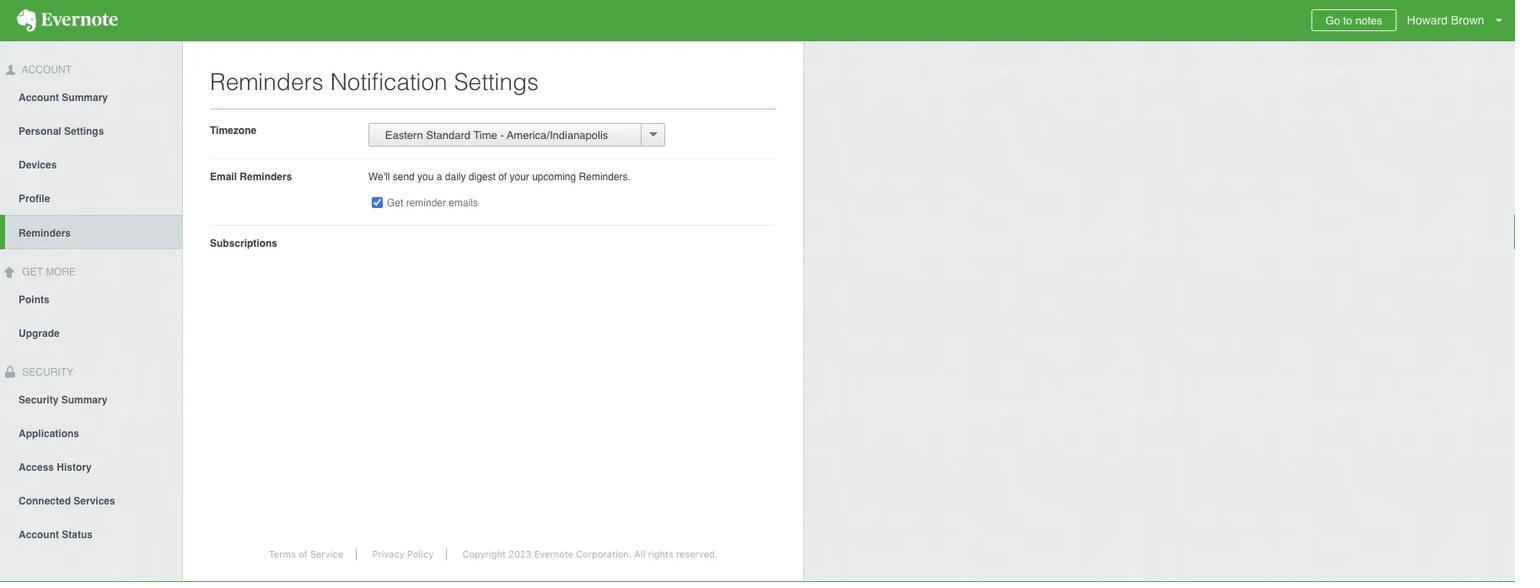 Task type: locate. For each thing, give the bounding box(es) containing it.
security up security summary
[[19, 366, 73, 378]]

upcoming
[[532, 171, 576, 183]]

notification
[[330, 68, 448, 95]]

2 vertical spatial reminders
[[19, 228, 71, 239]]

of
[[499, 171, 507, 183], [299, 549, 308, 560]]

notes
[[1356, 14, 1383, 27]]

of left your
[[499, 171, 507, 183]]

reminders
[[210, 68, 324, 95], [240, 171, 292, 183], [19, 228, 71, 239]]

access
[[19, 462, 54, 473]]

go
[[1326, 14, 1341, 27]]

digest
[[469, 171, 496, 183]]

more
[[46, 266, 76, 278]]

all
[[634, 549, 646, 560]]

connected
[[19, 495, 71, 507]]

account up personal
[[19, 92, 59, 104]]

access history
[[19, 462, 92, 473]]

account up account summary
[[19, 64, 72, 76]]

privacy policy
[[372, 549, 434, 560]]

security for security summary
[[19, 394, 58, 406]]

subscriptions
[[210, 237, 277, 249]]

devices link
[[0, 147, 182, 181]]

0 vertical spatial of
[[499, 171, 507, 183]]

reminders down the profile
[[19, 228, 71, 239]]

1 vertical spatial of
[[299, 549, 308, 560]]

2 vertical spatial account
[[19, 529, 59, 541]]

personal settings
[[19, 125, 104, 137]]

0 vertical spatial security
[[19, 366, 73, 378]]

get reminder emails
[[387, 197, 478, 209]]

settings up the devices link
[[64, 125, 104, 137]]

account summary link
[[0, 80, 182, 114]]

applications link
[[0, 416, 182, 450]]

get up points
[[22, 266, 43, 278]]

0 vertical spatial reminders
[[210, 68, 324, 95]]

account status
[[19, 529, 93, 541]]

settings up eastern standard time - america/indianapolis
[[454, 68, 539, 95]]

account down connected
[[19, 529, 59, 541]]

get more
[[19, 266, 76, 278]]

0 vertical spatial settings
[[454, 68, 539, 95]]

1 vertical spatial security
[[19, 394, 58, 406]]

1 horizontal spatial settings
[[454, 68, 539, 95]]

personal
[[19, 125, 61, 137]]

access history link
[[0, 450, 182, 484]]

0 horizontal spatial get
[[22, 266, 43, 278]]

get for get reminder emails
[[387, 197, 403, 209]]

service
[[310, 549, 343, 560]]

reminders for reminders notification settings
[[210, 68, 324, 95]]

howard
[[1407, 13, 1448, 27]]

devices
[[19, 159, 57, 171]]

go to notes link
[[1312, 9, 1397, 31]]

upgrade
[[19, 328, 60, 340]]

reminders up the timezone
[[210, 68, 324, 95]]

0 vertical spatial account
[[19, 64, 72, 76]]

privacy policy link
[[360, 549, 447, 560]]

copyright 2023 evernote corporation. all rights reserved.
[[463, 549, 718, 560]]

summary
[[62, 92, 108, 104], [61, 394, 107, 406]]

eastern
[[385, 129, 423, 141]]

points
[[19, 294, 49, 306]]

brown
[[1451, 13, 1485, 27]]

1 horizontal spatial get
[[387, 197, 403, 209]]

reminders notification settings
[[210, 68, 539, 95]]

we'll
[[369, 171, 390, 183]]

-
[[500, 129, 504, 141]]

security summary link
[[0, 382, 182, 416]]

reminders right email
[[240, 171, 292, 183]]

security up "applications"
[[19, 394, 58, 406]]

settings
[[454, 68, 539, 95], [64, 125, 104, 137]]

to
[[1344, 14, 1353, 27]]

account for account status
[[19, 529, 59, 541]]

email
[[210, 171, 237, 183]]

summary up applications link in the bottom of the page
[[61, 394, 107, 406]]

summary up personal settings link
[[62, 92, 108, 104]]

1 vertical spatial summary
[[61, 394, 107, 406]]

of right terms
[[299, 549, 308, 560]]

howard brown
[[1407, 13, 1485, 27]]

account for account summary
[[19, 92, 59, 104]]

security
[[19, 366, 73, 378], [19, 394, 58, 406]]

your
[[510, 171, 529, 183]]

standard
[[426, 129, 471, 141]]

account
[[19, 64, 72, 76], [19, 92, 59, 104], [19, 529, 59, 541]]

get right get reminder emails option
[[387, 197, 403, 209]]

1 horizontal spatial of
[[499, 171, 507, 183]]

0 vertical spatial summary
[[62, 92, 108, 104]]

evernote link
[[0, 0, 135, 41]]

1 vertical spatial get
[[22, 266, 43, 278]]

1 vertical spatial account
[[19, 92, 59, 104]]

security summary
[[19, 394, 107, 406]]

summary for account summary
[[62, 92, 108, 104]]

0 horizontal spatial settings
[[64, 125, 104, 137]]

account status link
[[0, 517, 182, 551]]

0 vertical spatial get
[[387, 197, 403, 209]]

get
[[387, 197, 403, 209], [22, 266, 43, 278]]

0 horizontal spatial of
[[299, 549, 308, 560]]

email reminders
[[210, 171, 292, 183]]



Task type: describe. For each thing, give the bounding box(es) containing it.
connected services link
[[0, 484, 182, 517]]

reminders for reminders link
[[19, 228, 71, 239]]

personal settings link
[[0, 114, 182, 147]]

a
[[437, 171, 442, 183]]

we'll send you a daily digest of your upcoming reminders.
[[369, 171, 631, 183]]

get for get more
[[22, 266, 43, 278]]

points link
[[0, 282, 182, 316]]

applications
[[19, 428, 79, 440]]

upgrade link
[[0, 316, 182, 350]]

policy
[[407, 549, 434, 560]]

1 vertical spatial settings
[[64, 125, 104, 137]]

daily
[[445, 171, 466, 183]]

1 vertical spatial reminders
[[240, 171, 292, 183]]

copyright
[[463, 549, 506, 560]]

go to notes
[[1326, 14, 1383, 27]]

send
[[393, 171, 415, 183]]

reserved.
[[676, 549, 718, 560]]

services
[[74, 495, 115, 507]]

profile
[[19, 193, 50, 205]]

account for account
[[19, 64, 72, 76]]

profile link
[[0, 181, 182, 215]]

2023
[[509, 549, 532, 560]]

howard brown link
[[1403, 0, 1515, 41]]

account summary
[[19, 92, 108, 104]]

history
[[57, 462, 92, 473]]

security for security
[[19, 366, 73, 378]]

timezone
[[210, 124, 256, 136]]

time
[[474, 129, 497, 141]]

rights
[[648, 549, 674, 560]]

terms of service
[[269, 549, 343, 560]]

reminders.
[[579, 171, 631, 183]]

status
[[62, 529, 93, 541]]

you
[[418, 171, 434, 183]]

america/indianapolis
[[507, 129, 608, 141]]

reminder
[[406, 197, 446, 209]]

emails
[[449, 197, 478, 209]]

terms
[[269, 549, 296, 560]]

terms of service link
[[256, 549, 357, 560]]

reminders link
[[5, 215, 182, 249]]

summary for security summary
[[61, 394, 107, 406]]

privacy
[[372, 549, 404, 560]]

evernote
[[534, 549, 574, 560]]

connected services
[[19, 495, 115, 507]]

corporation.
[[576, 549, 632, 560]]

Get reminder emails checkbox
[[372, 197, 383, 208]]

evernote image
[[0, 9, 135, 32]]

eastern standard time - america/indianapolis
[[376, 129, 608, 141]]



Task type: vqa. For each thing, say whether or not it's contained in the screenshot.
"Account" for Account
yes



